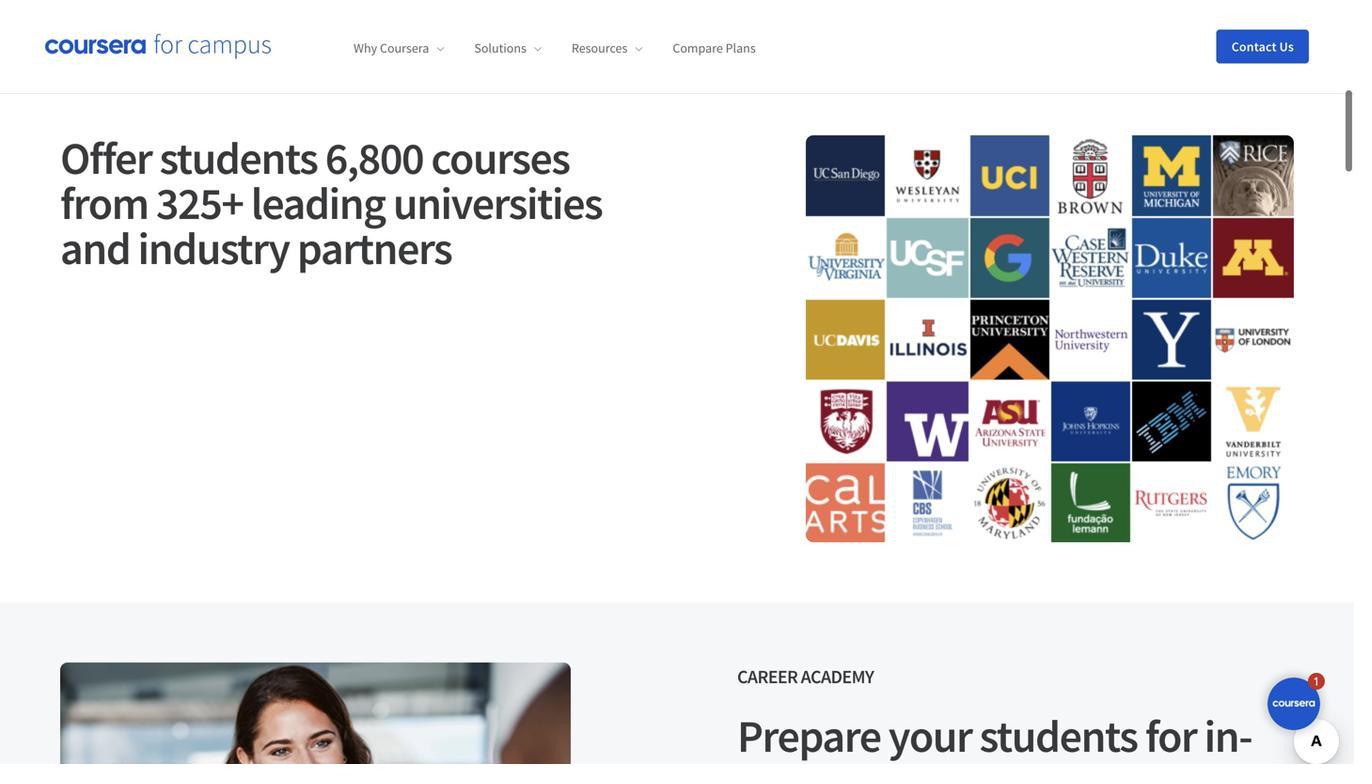 Task type: vqa. For each thing, say whether or not it's contained in the screenshot.
REGION
no



Task type: describe. For each thing, give the bounding box(es) containing it.
thirty logos from well known universities image
[[806, 135, 1294, 543]]

academy
[[801, 666, 874, 689]]

universities
[[393, 175, 602, 231]]

from
[[60, 175, 148, 231]]

plans
[[726, 40, 756, 57]]

career academy
[[738, 666, 874, 689]]

solutions
[[474, 40, 527, 57]]

coursera
[[380, 40, 429, 57]]

solutions link
[[474, 40, 542, 57]]

resources link
[[572, 40, 643, 57]]

contact us
[[1232, 38, 1294, 55]]

contact us button
[[1217, 30, 1309, 63]]

contact
[[1232, 38, 1277, 55]]

coursera for campus image
[[45, 34, 271, 60]]

partners
[[297, 220, 452, 277]]

compare plans link
[[673, 40, 756, 57]]

offer students 6,800 courses from 325+ leading universities and industry partners
[[60, 130, 602, 277]]

courses
[[431, 130, 570, 186]]

325+
[[156, 175, 243, 231]]

why coursera link
[[354, 40, 444, 57]]

6,800
[[325, 130, 424, 186]]

resources
[[572, 40, 628, 57]]



Task type: locate. For each thing, give the bounding box(es) containing it.
leading
[[251, 175, 385, 231]]

career
[[738, 666, 798, 689]]

industry
[[138, 220, 290, 277]]

why
[[354, 40, 377, 57]]

us
[[1280, 38, 1294, 55]]

compare
[[673, 40, 723, 57]]

students
[[159, 130, 318, 186]]

why coursera
[[354, 40, 429, 57]]

offer
[[60, 130, 152, 186]]

and
[[60, 220, 130, 277]]

compare plans
[[673, 40, 756, 57]]



